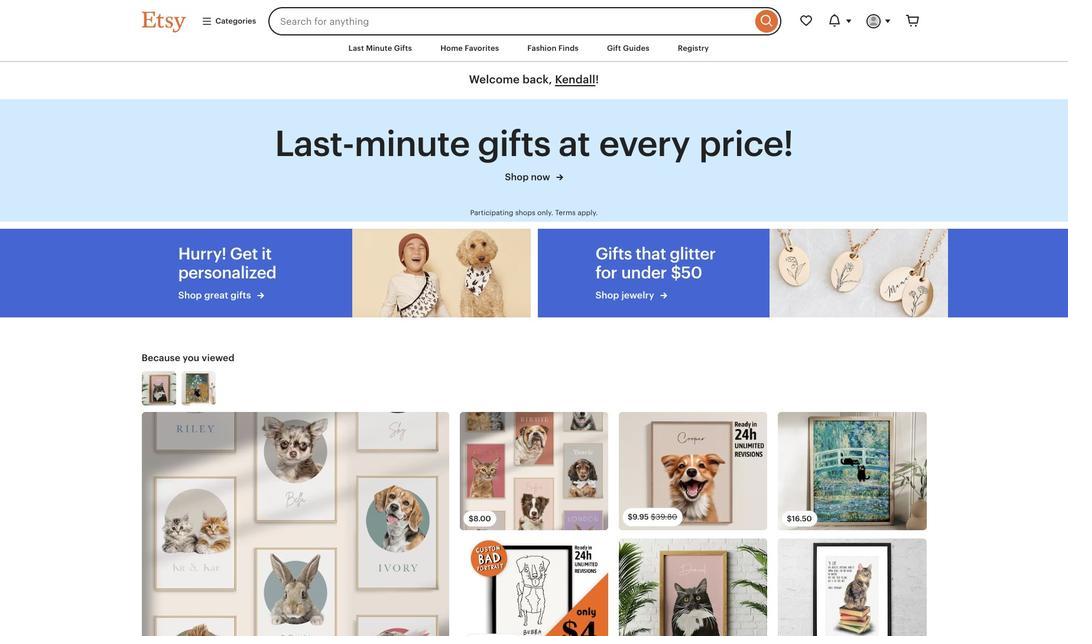 Task type: describe. For each thing, give the bounding box(es) containing it.
home
[[441, 44, 463, 53]]

home favorites link
[[432, 38, 508, 59]]

at every price!
[[558, 124, 793, 164]]

shop jewelry link
[[596, 289, 722, 302]]

gifts for minute
[[478, 124, 551, 164]]

shop for personalized
[[178, 289, 202, 301]]

personalised pet portrait, custom dog portrait, custom cat portrait, pet memorial gifts,pet lover gift, pet owner gift, digital pet portrait image
[[142, 412, 449, 636]]

four stainless steel oval plate necklaces shown in gold featuring personalized birth flowers and one with a custom name written in a cursive font. image
[[769, 229, 948, 317]]

menu bar containing last minute gifts
[[120, 35, 948, 62]]

shop great gifts link
[[178, 289, 305, 302]]

back,
[[523, 73, 552, 86]]

gift guides
[[607, 44, 650, 53]]

39.80
[[656, 512, 677, 521]]

registry
[[678, 44, 709, 53]]

gustav klimt garden cat print, klimt flowers cat poster, black cat art, floral print, funny cat print, funny gift, home decor poster ps0501 image
[[182, 371, 216, 405]]

now
[[531, 172, 550, 183]]

gifts inside gifts that glitter for under $50
[[596, 244, 632, 263]]

glitter
[[670, 244, 716, 263]]

kendall
[[555, 73, 595, 86]]

home favorites
[[441, 44, 499, 53]]

shop now link
[[275, 170, 793, 185]]

categories button
[[192, 11, 265, 32]]

shop jewelry
[[596, 289, 657, 301]]

custom pet portrait ugly pet portrait bad portrait bad pet portrait funny pet portrait line art portrait custom dog portrait pet memorial image
[[460, 539, 608, 636]]

custom pet portrait, cat portrait, dog portrait, personalised pet portrait from photo, pet memorial, personalised gift, unique gift, uk & us image
[[142, 371, 176, 405]]

last minute gifts link
[[340, 38, 421, 59]]

shop great gifts
[[178, 289, 253, 301]]

gifts that glitter for under $50
[[596, 244, 716, 282]]

hurry!
[[178, 244, 226, 263]]

9.95
[[633, 512, 649, 521]]

shop for for under $50
[[596, 289, 619, 301]]

gifts for great
[[231, 289, 251, 301]]

last-minute gifts at every price!
[[275, 124, 793, 164]]

$ 16.50
[[787, 514, 812, 523]]

$ 9.95 $ 39.80
[[628, 512, 677, 521]]

kendall link
[[555, 73, 595, 86]]

fashion
[[527, 44, 557, 53]]

participating
[[470, 209, 513, 217]]

because
[[142, 352, 180, 363]]

$ for $ 8.00
[[469, 514, 474, 523]]

custom pet portrait print us | personalised gift | dog portrait | cat portrait | pet memorial image
[[619, 539, 767, 636]]



Task type: vqa. For each thing, say whether or not it's contained in the screenshot.
That
yes



Task type: locate. For each thing, give the bounding box(es) containing it.
gifts inside menu bar
[[394, 44, 412, 53]]

1 horizontal spatial shop
[[505, 172, 529, 183]]

personalised pet portrait, custom pet portrait from photo, custom cat portrait, custom dog portrait, pet loss gift, custom dog drawing image
[[460, 412, 608, 530]]

gifts up shop now at the top
[[478, 124, 551, 164]]

0 horizontal spatial gifts
[[394, 44, 412, 53]]

shop left "jewelry"
[[596, 289, 619, 301]]

gifts left 'that'
[[596, 244, 632, 263]]

shop now
[[505, 172, 552, 183]]

gifts right minute
[[394, 44, 412, 53]]

that
[[636, 244, 666, 263]]

custom pet portrait pet portrait from photo digital pet portrait multiple pets art custom dog portrait custom cat portrait christmas gift image
[[619, 412, 767, 530]]

$ 8.00
[[469, 514, 491, 523]]

categories
[[215, 16, 256, 25]]

because you viewed
[[142, 352, 235, 363]]

None search field
[[268, 7, 781, 35]]

0 vertical spatial gifts
[[478, 124, 551, 164]]

gift
[[607, 44, 621, 53]]

guides
[[623, 44, 650, 53]]

finds
[[558, 44, 579, 53]]

0 horizontal spatial shop
[[178, 289, 202, 301]]

only.
[[537, 209, 553, 217]]

shop for at every price!
[[505, 172, 529, 183]]

$ for $ 16.50
[[787, 514, 792, 523]]

1 horizontal spatial gifts
[[478, 124, 551, 164]]

you
[[183, 352, 199, 363]]

fashion finds link
[[519, 38, 587, 59]]

a young boy shown wearing an alphabet printed fanny pack next to his dog wearing a neck bandana featuring the matching design. image
[[352, 229, 531, 317]]

cat quote by ernest hemingway - art print - hemingway quotes - cat lover gift - cat poster - cat drawing - literary gifts - literary quotes image
[[778, 539, 927, 636]]

none search field inside categories banner
[[268, 7, 781, 35]]

$
[[628, 512, 633, 521], [651, 512, 656, 521], [469, 514, 474, 523], [787, 514, 792, 523]]

get
[[230, 244, 258, 263]]

categories banner
[[120, 0, 948, 35]]

registry link
[[669, 38, 718, 59]]

for under $50
[[596, 263, 702, 282]]

1 vertical spatial gifts
[[596, 244, 632, 263]]

viewed
[[202, 352, 235, 363]]

menu bar
[[120, 35, 948, 62]]

gifts right great
[[231, 289, 251, 301]]

hurry! get it personalized
[[178, 244, 276, 282]]

minute
[[366, 44, 392, 53]]

gifts
[[394, 44, 412, 53], [596, 244, 632, 263]]

shops
[[515, 209, 535, 217]]

2 horizontal spatial shop
[[596, 289, 619, 301]]

1 horizontal spatial gifts
[[596, 244, 632, 263]]

!
[[595, 73, 599, 86]]

shop
[[505, 172, 529, 183], [178, 289, 202, 301], [596, 289, 619, 301]]

16.50
[[792, 514, 812, 523]]

0 vertical spatial gifts
[[394, 44, 412, 53]]

welcome
[[469, 73, 520, 86]]

shop left now
[[505, 172, 529, 183]]

personalized
[[178, 263, 276, 282]]

favorites
[[465, 44, 499, 53]]

gifts
[[478, 124, 551, 164], [231, 289, 251, 301]]

it
[[261, 244, 271, 263]]

terms apply.
[[555, 209, 598, 217]]

0 horizontal spatial gifts
[[231, 289, 251, 301]]

fashion finds
[[527, 44, 579, 53]]

last minute gifts
[[348, 44, 412, 53]]

participating shops only. terms apply.
[[470, 209, 598, 217]]

$ for $ 9.95 $ 39.80
[[628, 512, 633, 521]]

shop left great
[[178, 289, 202, 301]]

1 vertical spatial gifts
[[231, 289, 251, 301]]

last
[[348, 44, 364, 53]]

last-
[[275, 124, 354, 164]]

welcome back, kendall !
[[469, 73, 599, 86]]

bridge over a pond of waterlilies cat print, claude monet cat poster, cat art, animal poster, wall art, poster gift idea, wall art decor image
[[778, 412, 927, 530]]

Search for anything text field
[[268, 7, 752, 35]]

minute
[[354, 124, 470, 164]]

jewelry
[[621, 289, 654, 301]]

8.00
[[474, 514, 491, 523]]

great
[[204, 289, 228, 301]]

gift guides link
[[598, 38, 658, 59]]



